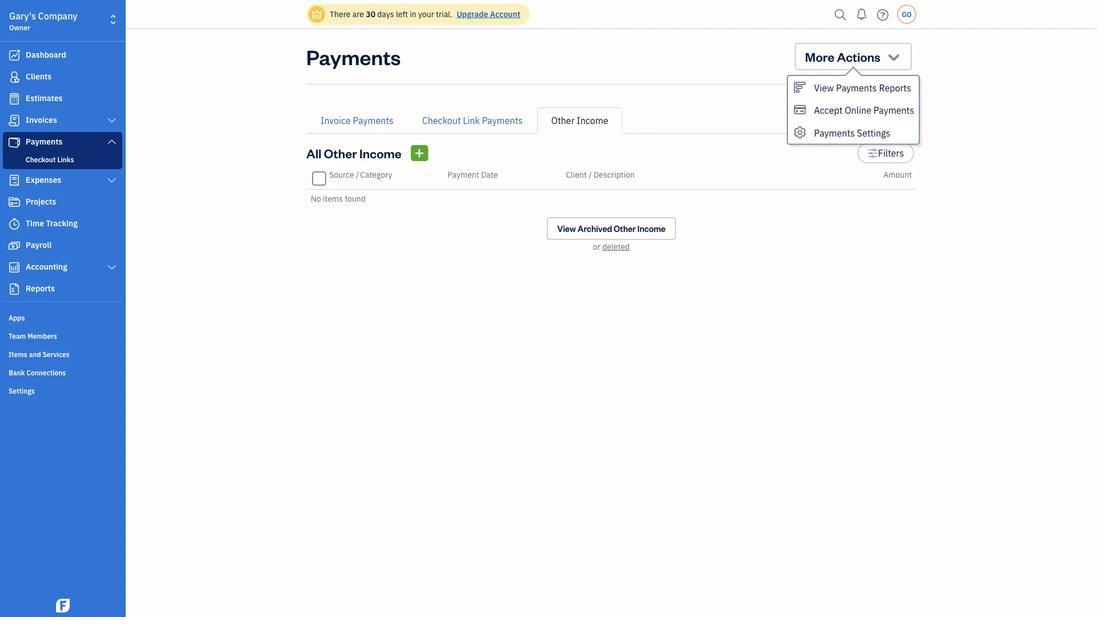 Task type: describe. For each thing, give the bounding box(es) containing it.
checkout for checkout link payments
[[422, 115, 461, 127]]

accounting link
[[3, 257, 122, 278]]

accept online payments
[[814, 104, 915, 116]]

links
[[57, 155, 74, 164]]

more actions button
[[795, 43, 912, 70]]

invoice
[[321, 115, 351, 127]]

account
[[490, 9, 521, 19]]

all
[[306, 145, 322, 161]]

project image
[[7, 197, 21, 208]]

team members
[[9, 332, 57, 341]]

checkout links link
[[5, 153, 120, 166]]

invoices
[[26, 115, 57, 125]]

time tracking link
[[3, 214, 122, 234]]

view payments reports
[[814, 82, 912, 94]]

view for view payments reports
[[814, 82, 834, 94]]

estimates
[[26, 93, 63, 103]]

reports inside "link"
[[879, 82, 912, 94]]

left
[[396, 9, 408, 19]]

amount
[[884, 169, 912, 180]]

upgrade
[[457, 9, 488, 19]]

2 vertical spatial income
[[638, 223, 666, 234]]

items and services
[[9, 350, 70, 359]]

client image
[[7, 71, 21, 83]]

client / description
[[566, 169, 635, 180]]

2 horizontal spatial other
[[614, 223, 636, 234]]

amount button
[[884, 169, 912, 180]]

payroll
[[26, 240, 52, 250]]

connections
[[26, 368, 66, 377]]

or deleted
[[593, 242, 630, 252]]

no
[[311, 193, 321, 204]]

search image
[[832, 6, 850, 23]]

bank connections link
[[3, 364, 122, 381]]

accept
[[814, 104, 843, 116]]

chevron large down image for accounting
[[107, 263, 117, 272]]

checkout link payments
[[422, 115, 523, 127]]

days
[[377, 9, 394, 19]]

1 horizontal spatial settings
[[857, 127, 891, 139]]

time
[[26, 218, 44, 229]]

items and services link
[[3, 345, 122, 362]]

checkout link payments link
[[408, 107, 537, 134]]

payments right link
[[482, 115, 523, 127]]

client
[[566, 169, 587, 180]]

payroll link
[[3, 236, 122, 256]]

1 horizontal spatial income
[[577, 115, 608, 127]]

30
[[366, 9, 376, 19]]

payment date
[[448, 169, 498, 180]]

payments inside "link"
[[836, 82, 877, 94]]

upgrade account link
[[455, 9, 521, 19]]

checkout links
[[26, 155, 74, 164]]

or
[[593, 242, 601, 252]]

payments link
[[3, 132, 122, 153]]

apps
[[9, 313, 25, 322]]

payments right online
[[874, 104, 915, 116]]

invoice payments
[[321, 115, 394, 127]]

payments inside main element
[[26, 136, 63, 147]]

archived
[[578, 223, 612, 234]]

payments down are
[[306, 43, 401, 70]]

filters button
[[858, 143, 915, 163]]

items
[[323, 193, 343, 204]]

team members link
[[3, 327, 122, 344]]

gary's
[[9, 10, 36, 22]]

main element
[[0, 0, 154, 617]]

freshbooks image
[[54, 599, 72, 613]]

view for view archived other income
[[557, 223, 576, 234]]

source / category
[[329, 169, 392, 180]]

reports link
[[3, 279, 122, 300]]

clients link
[[3, 67, 122, 87]]

projects
[[26, 196, 56, 207]]

invoice image
[[7, 115, 21, 126]]

owner
[[9, 23, 30, 32]]

chevrondown image
[[886, 49, 902, 65]]

time tracking
[[26, 218, 78, 229]]

payments settings link
[[788, 121, 919, 144]]

view archived other income
[[557, 223, 666, 234]]

settings link
[[3, 382, 122, 399]]

payment date button
[[448, 169, 498, 180]]



Task type: vqa. For each thing, say whether or not it's contained in the screenshot.
Payments Settings
yes



Task type: locate. For each thing, give the bounding box(es) containing it.
/ for category
[[356, 169, 359, 180]]

estimates link
[[3, 89, 122, 109]]

description
[[594, 169, 635, 180]]

other up client
[[552, 115, 575, 127]]

go button
[[897, 5, 917, 24]]

settings up settings "icon"
[[857, 127, 891, 139]]

1 vertical spatial view
[[557, 223, 576, 234]]

in
[[410, 9, 417, 19]]

your
[[418, 9, 434, 19]]

payments right invoice
[[353, 115, 394, 127]]

add new other income entry image
[[414, 146, 425, 160]]

0 vertical spatial settings
[[857, 127, 891, 139]]

more
[[805, 48, 835, 65]]

accept online payments link
[[788, 99, 919, 121]]

0 vertical spatial chevron large down image
[[107, 116, 117, 125]]

payments up the checkout links
[[26, 136, 63, 147]]

view inside view payments reports "link"
[[814, 82, 834, 94]]

checkout inside main element
[[26, 155, 56, 164]]

are
[[353, 9, 364, 19]]

reports down accounting on the top of the page
[[26, 283, 55, 294]]

expense image
[[7, 175, 21, 186]]

1 vertical spatial reports
[[26, 283, 55, 294]]

all other income
[[306, 145, 402, 161]]

other up source
[[324, 145, 357, 161]]

found
[[345, 193, 366, 204]]

2 horizontal spatial income
[[638, 223, 666, 234]]

0 horizontal spatial /
[[356, 169, 359, 180]]

trial.
[[436, 9, 453, 19]]

money image
[[7, 240, 21, 252]]

chevron large down image down estimates link
[[107, 116, 117, 125]]

settings image
[[868, 146, 878, 160]]

payments settings
[[814, 127, 891, 139]]

company
[[38, 10, 77, 22]]

members
[[27, 332, 57, 341]]

view
[[814, 82, 834, 94], [557, 223, 576, 234]]

chevron large down image inside accounting link
[[107, 263, 117, 272]]

and
[[29, 350, 41, 359]]

chevron large down image up reports link
[[107, 263, 117, 272]]

other
[[552, 115, 575, 127], [324, 145, 357, 161], [614, 223, 636, 234]]

reports
[[879, 82, 912, 94], [26, 283, 55, 294]]

deleted
[[603, 242, 630, 252]]

actions
[[837, 48, 881, 65]]

more actions
[[805, 48, 881, 65]]

settings
[[857, 127, 891, 139], [9, 386, 35, 396]]

/
[[356, 169, 359, 180], [589, 169, 592, 180]]

report image
[[7, 284, 21, 295]]

1 horizontal spatial /
[[589, 169, 592, 180]]

1 horizontal spatial other
[[552, 115, 575, 127]]

1 horizontal spatial reports
[[879, 82, 912, 94]]

1 vertical spatial income
[[360, 145, 402, 161]]

bank connections
[[9, 368, 66, 377]]

items
[[9, 350, 27, 359]]

dashboard
[[26, 49, 66, 60]]

chevron large down image for expenses
[[107, 176, 117, 185]]

date
[[481, 169, 498, 180]]

other income
[[552, 115, 608, 127]]

1 vertical spatial checkout
[[26, 155, 56, 164]]

projects link
[[3, 192, 122, 213]]

checkout up expenses
[[26, 155, 56, 164]]

chevron large down image down checkout links link
[[107, 176, 117, 185]]

0 horizontal spatial other
[[324, 145, 357, 161]]

0 vertical spatial reports
[[879, 82, 912, 94]]

chevron large down image up checkout links link
[[107, 137, 117, 146]]

estimate image
[[7, 93, 21, 105]]

/ right source
[[356, 169, 359, 180]]

payment
[[448, 169, 479, 180]]

no items found
[[311, 193, 366, 204]]

1 vertical spatial chevron large down image
[[107, 176, 117, 185]]

2 vertical spatial other
[[614, 223, 636, 234]]

invoices link
[[3, 110, 122, 131]]

notifications image
[[853, 3, 871, 26]]

checkout
[[422, 115, 461, 127], [26, 155, 56, 164]]

1 vertical spatial other
[[324, 145, 357, 161]]

0 vertical spatial view
[[814, 82, 834, 94]]

chevron large down image for payments
[[107, 137, 117, 146]]

tracking
[[46, 218, 78, 229]]

invoice payments link
[[306, 107, 408, 134]]

category
[[360, 169, 392, 180]]

0 vertical spatial income
[[577, 115, 608, 127]]

payments down accept
[[814, 127, 855, 139]]

timer image
[[7, 218, 21, 230]]

source
[[329, 169, 354, 180]]

view left archived
[[557, 223, 576, 234]]

expenses link
[[3, 170, 122, 191]]

view payments reports link
[[788, 76, 919, 99]]

clients
[[26, 71, 52, 82]]

there
[[330, 9, 351, 19]]

1 chevron large down image from the top
[[107, 137, 117, 146]]

bank
[[9, 368, 25, 377]]

gary's company owner
[[9, 10, 77, 32]]

1 vertical spatial chevron large down image
[[107, 263, 117, 272]]

checkout for checkout links
[[26, 155, 56, 164]]

deleted link
[[603, 242, 630, 252]]

other up deleted
[[614, 223, 636, 234]]

1 chevron large down image from the top
[[107, 116, 117, 125]]

settings inside main element
[[9, 386, 35, 396]]

payments up accept online payments link
[[836, 82, 877, 94]]

payment image
[[7, 137, 21, 148]]

go to help image
[[874, 6, 892, 23]]

apps link
[[3, 309, 122, 326]]

1 horizontal spatial view
[[814, 82, 834, 94]]

0 vertical spatial checkout
[[422, 115, 461, 127]]

1 / from the left
[[356, 169, 359, 180]]

0 horizontal spatial view
[[557, 223, 576, 234]]

0 horizontal spatial reports
[[26, 283, 55, 294]]

dashboard link
[[3, 45, 122, 66]]

view up accept
[[814, 82, 834, 94]]

services
[[43, 350, 70, 359]]

there are 30 days left in your trial. upgrade account
[[330, 9, 521, 19]]

0 horizontal spatial settings
[[9, 386, 35, 396]]

income
[[577, 115, 608, 127], [360, 145, 402, 161], [638, 223, 666, 234]]

accounting
[[26, 262, 67, 272]]

0 horizontal spatial checkout
[[26, 155, 56, 164]]

chevron large down image
[[107, 137, 117, 146], [107, 176, 117, 185]]

checkout left link
[[422, 115, 461, 127]]

chevron large down image inside payments link
[[107, 137, 117, 146]]

filters
[[878, 147, 904, 159]]

crown image
[[311, 8, 323, 20]]

view inside view archived other income link
[[557, 223, 576, 234]]

view archived other income link
[[547, 217, 676, 240]]

payments
[[306, 43, 401, 70], [836, 82, 877, 94], [874, 104, 915, 116], [353, 115, 394, 127], [482, 115, 523, 127], [814, 127, 855, 139], [26, 136, 63, 147]]

1 vertical spatial settings
[[9, 386, 35, 396]]

dashboard image
[[7, 50, 21, 61]]

chevron large down image for invoices
[[107, 116, 117, 125]]

reports inside main element
[[26, 283, 55, 294]]

go
[[902, 10, 912, 19]]

0 vertical spatial other
[[552, 115, 575, 127]]

chevron large down image inside invoices link
[[107, 116, 117, 125]]

0 vertical spatial chevron large down image
[[107, 137, 117, 146]]

2 chevron large down image from the top
[[107, 176, 117, 185]]

1 horizontal spatial checkout
[[422, 115, 461, 127]]

other income link
[[537, 107, 623, 134]]

/ for description
[[589, 169, 592, 180]]

link
[[463, 115, 480, 127]]

2 / from the left
[[589, 169, 592, 180]]

settings down bank
[[9, 386, 35, 396]]

/ right client
[[589, 169, 592, 180]]

expenses
[[26, 175, 61, 185]]

online
[[845, 104, 872, 116]]

2 chevron large down image from the top
[[107, 263, 117, 272]]

team
[[9, 332, 26, 341]]

chart image
[[7, 262, 21, 273]]

reports down chevrondown icon
[[879, 82, 912, 94]]

chevron large down image
[[107, 116, 117, 125], [107, 263, 117, 272]]

0 horizontal spatial income
[[360, 145, 402, 161]]



